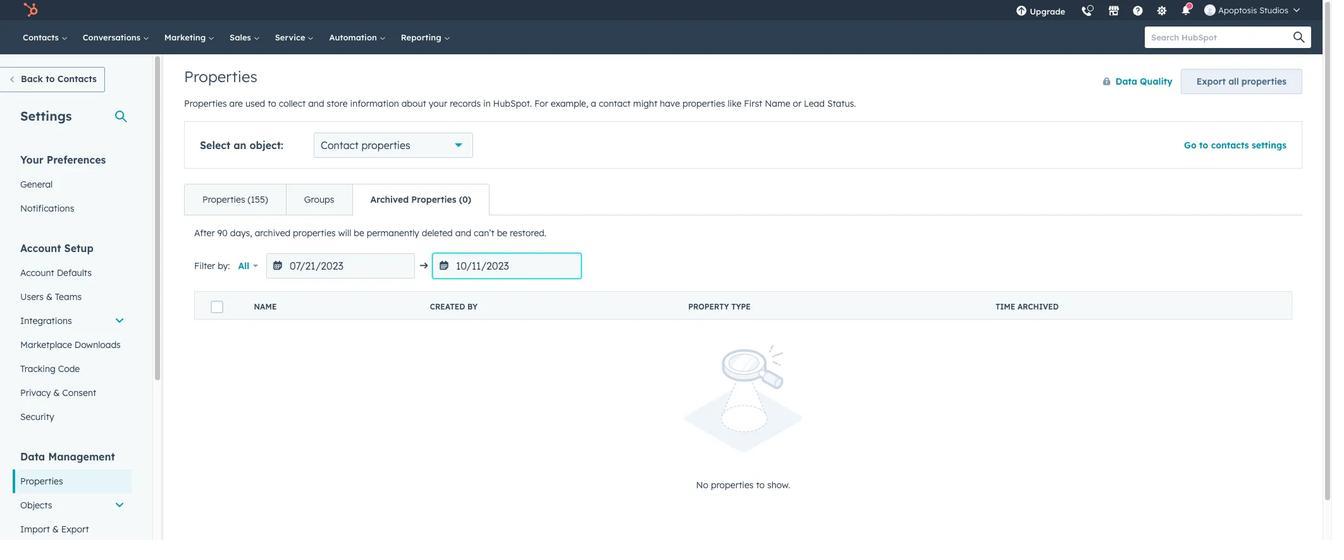 Task type: locate. For each thing, give the bounding box(es) containing it.
data down security
[[20, 451, 45, 464]]

menu
[[1008, 0, 1308, 25]]

service
[[275, 32, 308, 42]]

1 vertical spatial and
[[455, 228, 471, 239]]

might
[[633, 98, 657, 109]]

marketing link
[[157, 20, 222, 54]]

0 vertical spatial export
[[1197, 76, 1226, 87]]

time
[[996, 302, 1015, 312]]

0 horizontal spatial export
[[61, 524, 89, 536]]

data
[[1116, 76, 1137, 87], [20, 451, 45, 464]]

archived right time
[[1018, 302, 1059, 312]]

sales
[[230, 32, 253, 42]]

export down objects button
[[61, 524, 89, 536]]

be right can't
[[497, 228, 507, 239]]

properties left "like" at right
[[682, 98, 725, 109]]

groups link
[[286, 185, 352, 215]]

& right users
[[46, 292, 52, 303]]

contact
[[321, 139, 359, 152]]

export
[[1197, 76, 1226, 87], [61, 524, 89, 536]]

contacts right back at the left
[[57, 73, 97, 85]]

and
[[308, 98, 324, 109], [455, 228, 471, 239]]

1 vertical spatial export
[[61, 524, 89, 536]]

1 vertical spatial name
[[254, 302, 277, 312]]

no properties to show. alert
[[194, 345, 1292, 494]]

records
[[450, 98, 481, 109]]

data left quality
[[1116, 76, 1137, 87]]

2 account from the top
[[20, 268, 54, 279]]

to right go
[[1199, 140, 1208, 151]]

1 vertical spatial archived
[[1018, 302, 1059, 312]]

1 vertical spatial &
[[53, 388, 60, 399]]

account up users
[[20, 268, 54, 279]]

import & export
[[20, 524, 89, 536]]

contacts down hubspot link
[[23, 32, 61, 42]]

properties up 90
[[202, 194, 245, 206]]

& for export
[[52, 524, 59, 536]]

name down all popup button
[[254, 302, 277, 312]]

object:
[[250, 139, 283, 152]]

0 horizontal spatial archived
[[370, 194, 409, 206]]

1 account from the top
[[20, 242, 61, 255]]

archived
[[255, 228, 290, 239]]

notifications image
[[1181, 6, 1192, 17]]

0 vertical spatial account
[[20, 242, 61, 255]]

account setup
[[20, 242, 93, 255]]

created by
[[430, 302, 478, 312]]

properties up objects
[[20, 476, 63, 488]]

properties
[[1242, 76, 1287, 87], [682, 98, 725, 109], [361, 139, 410, 152], [293, 228, 336, 239], [711, 480, 754, 492]]

& right privacy
[[53, 388, 60, 399]]

information
[[350, 98, 399, 109]]

preferences
[[47, 154, 106, 166]]

archived properties (0) link
[[352, 185, 489, 215]]

and left store at the left top
[[308, 98, 324, 109]]

hubspot image
[[23, 3, 38, 18]]

defaults
[[57, 268, 92, 279]]

0 horizontal spatial data
[[20, 451, 45, 464]]

0 vertical spatial archived
[[370, 194, 409, 206]]

to
[[46, 73, 55, 85], [268, 98, 276, 109], [1199, 140, 1208, 151], [756, 480, 765, 492]]

to left show.
[[756, 480, 765, 492]]

properties right no
[[711, 480, 754, 492]]

properties are used to collect and store information about your records in hubspot. for example, a contact might have properties like first name or lead status.
[[184, 98, 856, 109]]

tab panel
[[184, 215, 1302, 529]]

1 horizontal spatial be
[[497, 228, 507, 239]]

archived up permanently
[[370, 194, 409, 206]]

filter
[[194, 261, 215, 272]]

status.
[[827, 98, 856, 109]]

0 vertical spatial &
[[46, 292, 52, 303]]

1 vertical spatial account
[[20, 268, 54, 279]]

filter by:
[[194, 261, 230, 272]]

name left or
[[765, 98, 790, 109]]

export left all
[[1197, 76, 1226, 87]]

consent
[[62, 388, 96, 399]]

go to contacts settings
[[1184, 140, 1287, 151]]

select an object:
[[200, 139, 283, 152]]

deleted
[[422, 228, 453, 239]]

apoptosis studios
[[1218, 5, 1289, 15]]

your preferences
[[20, 154, 106, 166]]

integrations button
[[13, 309, 132, 333]]

to inside alert
[[756, 480, 765, 492]]

upgrade image
[[1016, 6, 1027, 17]]

properties inside 'link'
[[202, 194, 245, 206]]

1 vertical spatial data
[[20, 451, 45, 464]]

import & export link
[[13, 518, 132, 541]]

by
[[467, 302, 478, 312]]

contact properties
[[321, 139, 410, 152]]

data for data management
[[20, 451, 45, 464]]

back to contacts link
[[0, 67, 105, 92]]

studios
[[1260, 5, 1289, 15]]

tab list
[[184, 184, 490, 216]]

properties down information
[[361, 139, 410, 152]]

properties right all
[[1242, 76, 1287, 87]]

& inside data management element
[[52, 524, 59, 536]]

& right import
[[52, 524, 59, 536]]

0 vertical spatial and
[[308, 98, 324, 109]]

1 horizontal spatial data
[[1116, 76, 1137, 87]]

archived
[[370, 194, 409, 206], [1018, 302, 1059, 312]]

security link
[[13, 405, 132, 430]]

data management element
[[13, 450, 132, 541]]

0 horizontal spatial be
[[354, 228, 364, 239]]

contacts
[[23, 32, 61, 42], [57, 73, 97, 85]]

apoptosis studios button
[[1197, 0, 1308, 20]]

1 horizontal spatial export
[[1197, 76, 1226, 87]]

settings
[[1252, 140, 1287, 151]]

properties inside "popup button"
[[361, 139, 410, 152]]

your preferences element
[[13, 153, 132, 221]]

name
[[765, 98, 790, 109], [254, 302, 277, 312]]

account for account defaults
[[20, 268, 54, 279]]

settings image
[[1156, 6, 1168, 17]]

1 horizontal spatial archived
[[1018, 302, 1059, 312]]

calling icon image
[[1081, 6, 1093, 18]]

tara schultz image
[[1205, 4, 1216, 16]]

groups
[[304, 194, 334, 206]]

will
[[338, 228, 351, 239]]

notifications link
[[13, 197, 132, 221]]

1 horizontal spatial and
[[455, 228, 471, 239]]

search image
[[1294, 32, 1305, 43]]

data quality
[[1116, 76, 1173, 87]]

automation
[[329, 32, 379, 42]]

90
[[217, 228, 228, 239]]

contacts
[[1211, 140, 1249, 151]]

and inside tab panel
[[455, 228, 471, 239]]

code
[[58, 364, 80, 375]]

are
[[229, 98, 243, 109]]

or
[[793, 98, 802, 109]]

select
[[200, 139, 230, 152]]

reporting
[[401, 32, 444, 42]]

days,
[[230, 228, 252, 239]]

0 vertical spatial name
[[765, 98, 790, 109]]

setup
[[64, 242, 93, 255]]

be right will
[[354, 228, 364, 239]]

tracking code link
[[13, 357, 132, 381]]

MM/DD/YYYY text field
[[266, 254, 415, 279]]

data inside button
[[1116, 76, 1137, 87]]

property
[[688, 302, 729, 312]]

users & teams link
[[13, 285, 132, 309]]

2 vertical spatial &
[[52, 524, 59, 536]]

can't
[[474, 228, 495, 239]]

account up account defaults
[[20, 242, 61, 255]]

be
[[354, 228, 364, 239], [497, 228, 507, 239]]

restored.
[[510, 228, 546, 239]]

properties inside alert
[[711, 480, 754, 492]]

0 horizontal spatial and
[[308, 98, 324, 109]]

your
[[429, 98, 447, 109]]

0 vertical spatial data
[[1116, 76, 1137, 87]]

and left can't
[[455, 228, 471, 239]]

notifications
[[20, 203, 74, 214]]

automation link
[[322, 20, 393, 54]]



Task type: vqa. For each thing, say whether or not it's contained in the screenshot.
what within 'You Connected James.Peterson1902@Gmail.Com 🎉 Any New Emails Sent To This Address Will Also Appear Here. Choose What You'D Like To Do Next:'
no



Task type: describe. For each thing, give the bounding box(es) containing it.
0 horizontal spatial name
[[254, 302, 277, 312]]

contact
[[599, 98, 631, 109]]

like
[[728, 98, 742, 109]]

settings
[[20, 108, 72, 124]]

to right used
[[268, 98, 276, 109]]

menu containing apoptosis studios
[[1008, 0, 1308, 25]]

export all properties
[[1197, 76, 1287, 87]]

objects
[[20, 500, 52, 512]]

settings link
[[1149, 0, 1175, 20]]

0 vertical spatial contacts
[[23, 32, 61, 42]]

management
[[48, 451, 115, 464]]

an
[[234, 139, 246, 152]]

1 horizontal spatial name
[[765, 98, 790, 109]]

go
[[1184, 140, 1197, 151]]

a
[[591, 98, 596, 109]]

export inside button
[[1197, 76, 1226, 87]]

properties up are
[[184, 67, 257, 86]]

data quality button
[[1090, 69, 1173, 94]]

downloads
[[74, 340, 121, 351]]

in
[[483, 98, 491, 109]]

first
[[744, 98, 762, 109]]

service link
[[267, 20, 322, 54]]

apoptosis
[[1218, 5, 1257, 15]]

& for consent
[[53, 388, 60, 399]]

to right back at the left
[[46, 73, 55, 85]]

properties left (0)
[[411, 194, 456, 206]]

2 be from the left
[[497, 228, 507, 239]]

privacy
[[20, 388, 51, 399]]

all
[[238, 261, 249, 272]]

MM/DD/YYYY text field
[[433, 254, 581, 279]]

archived properties (0)
[[370, 194, 471, 206]]

data for data quality
[[1116, 76, 1137, 87]]

properties link
[[13, 470, 132, 494]]

Search HubSpot search field
[[1145, 27, 1300, 48]]

property type
[[688, 302, 751, 312]]

tracking
[[20, 364, 56, 375]]

show.
[[767, 480, 790, 492]]

tab list containing properties (155)
[[184, 184, 490, 216]]

go to contacts settings button
[[1184, 140, 1287, 151]]

for
[[535, 98, 548, 109]]

teams
[[55, 292, 82, 303]]

account setup element
[[13, 242, 132, 430]]

no properties to show.
[[696, 480, 790, 492]]

after
[[194, 228, 215, 239]]

type
[[731, 302, 751, 312]]

export all properties button
[[1181, 69, 1302, 94]]

users
[[20, 292, 44, 303]]

conversations
[[83, 32, 143, 42]]

by:
[[218, 261, 230, 272]]

data management
[[20, 451, 115, 464]]

import
[[20, 524, 50, 536]]

time archived
[[996, 302, 1059, 312]]

marketplaces image
[[1108, 6, 1120, 17]]

upgrade
[[1030, 6, 1065, 16]]

hubspot link
[[15, 3, 47, 18]]

tab panel containing after 90 days, archived properties will be permanently deleted and can't be restored.
[[184, 215, 1302, 529]]

properties inside data management element
[[20, 476, 63, 488]]

tracking code
[[20, 364, 80, 375]]

properties left are
[[184, 98, 227, 109]]

about
[[401, 98, 426, 109]]

back to contacts
[[21, 73, 97, 85]]

objects button
[[13, 494, 132, 518]]

search button
[[1287, 27, 1311, 48]]

contact properties button
[[314, 133, 473, 158]]

properties inside button
[[1242, 76, 1287, 87]]

sales link
[[222, 20, 267, 54]]

marketplace
[[20, 340, 72, 351]]

1 vertical spatial contacts
[[57, 73, 97, 85]]

& for teams
[[46, 292, 52, 303]]

1 be from the left
[[354, 228, 364, 239]]

account defaults link
[[13, 261, 132, 285]]

marketing
[[164, 32, 208, 42]]

calling icon button
[[1076, 1, 1098, 20]]

marketplaces button
[[1101, 0, 1127, 20]]

back
[[21, 73, 43, 85]]

properties left will
[[293, 228, 336, 239]]

conversations link
[[75, 20, 157, 54]]

example,
[[551, 98, 588, 109]]

reporting link
[[393, 20, 458, 54]]

privacy & consent link
[[13, 381, 132, 405]]

help image
[[1132, 6, 1144, 17]]

all
[[1229, 76, 1239, 87]]

properties (155) link
[[185, 185, 286, 215]]

account defaults
[[20, 268, 92, 279]]

help button
[[1127, 0, 1149, 20]]

hubspot.
[[493, 98, 532, 109]]

users & teams
[[20, 292, 82, 303]]

all button
[[230, 254, 266, 279]]

(155)
[[248, 194, 268, 206]]

created
[[430, 302, 465, 312]]

archived inside tab list
[[370, 194, 409, 206]]

privacy & consent
[[20, 388, 96, 399]]

properties (155)
[[202, 194, 268, 206]]

export inside data management element
[[61, 524, 89, 536]]

(0)
[[459, 194, 471, 206]]

account for account setup
[[20, 242, 61, 255]]

lead
[[804, 98, 825, 109]]

no
[[696, 480, 709, 492]]

your
[[20, 154, 44, 166]]

general link
[[13, 173, 132, 197]]



